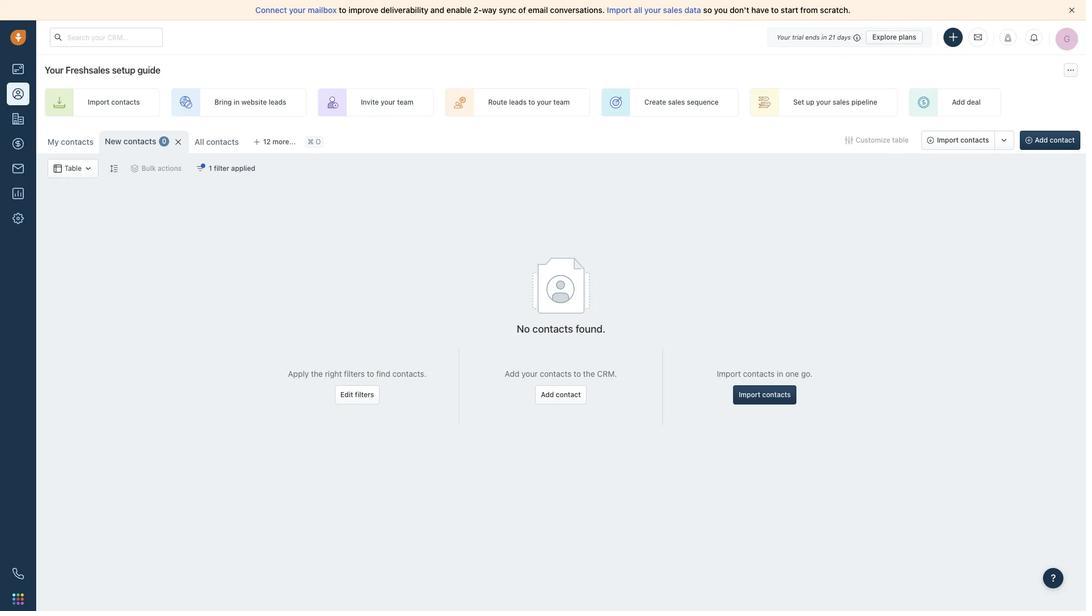 Task type: describe. For each thing, give the bounding box(es) containing it.
sales right create
[[668, 98, 685, 107]]

all contacts
[[195, 137, 239, 147]]

2 leads from the left
[[509, 98, 527, 107]]

2 team from the left
[[554, 98, 570, 107]]

1 filter applied
[[209, 164, 255, 173]]

one
[[786, 369, 799, 378]]

scratch.
[[820, 5, 851, 15]]

contacts left one
[[743, 369, 775, 378]]

plans
[[899, 33, 917, 41]]

your freshsales setup guide
[[45, 65, 160, 75]]

⌘
[[308, 138, 314, 146]]

add your contacts to the crm.
[[505, 369, 617, 378]]

start
[[781, 5, 799, 15]]

1 vertical spatial add contact button
[[535, 385, 587, 404]]

to left crm. at the right bottom of the page
[[574, 369, 581, 378]]

container_wx8msf4aqz5i3rn1 image for bulk actions
[[131, 165, 139, 173]]

1
[[209, 164, 212, 173]]

way
[[482, 5, 497, 15]]

bring in website leads
[[215, 98, 286, 107]]

2 container_wx8msf4aqz5i3rn1 image from the left
[[84, 165, 92, 173]]

container_wx8msf4aqz5i3rn1 image for the 1 filter applied button
[[196, 165, 204, 173]]

0 vertical spatial filters
[[344, 369, 365, 378]]

phone image
[[12, 568, 24, 579]]

0 horizontal spatial contact
[[556, 390, 581, 399]]

contacts.
[[393, 369, 427, 378]]

style_myh0__igzzd8unmi image
[[110, 164, 118, 172]]

your down no
[[522, 369, 538, 378]]

deliverability
[[381, 5, 429, 15]]

my
[[48, 137, 59, 147]]

email
[[528, 5, 548, 15]]

21
[[829, 33, 836, 40]]

freshsales
[[66, 65, 110, 75]]

freshworks switcher image
[[12, 593, 24, 605]]

contacts down no contacts found.
[[540, 369, 572, 378]]

explore plans
[[873, 33, 917, 41]]

setup
[[112, 65, 135, 75]]

don't
[[730, 5, 750, 15]]

route leads to your team
[[488, 98, 570, 107]]

days
[[837, 33, 851, 40]]

deal
[[967, 98, 981, 107]]

improve
[[349, 5, 379, 15]]

customize table button
[[838, 131, 916, 150]]

sales left data
[[663, 5, 683, 15]]

0 horizontal spatial in
[[234, 98, 240, 107]]

trial
[[792, 33, 804, 40]]

import contacts in one go.
[[717, 369, 813, 378]]

from
[[801, 5, 818, 15]]

create
[[645, 98, 666, 107]]

contacts right my
[[61, 137, 94, 147]]

conversations.
[[550, 5, 605, 15]]

1 horizontal spatial add contact
[[1035, 136, 1075, 144]]

container_wx8msf4aqz5i3rn1 image for customize table button
[[845, 136, 853, 144]]

create sales sequence
[[645, 98, 719, 107]]

table
[[65, 164, 82, 173]]

mailbox
[[308, 5, 337, 15]]

no
[[517, 323, 530, 335]]

pipeline
[[852, 98, 878, 107]]

0 vertical spatial contact
[[1050, 136, 1075, 144]]

bulk actions
[[142, 164, 182, 173]]

invite your team link
[[318, 88, 434, 117]]

contacts down the setup
[[111, 98, 140, 107]]

bring in website leads link
[[172, 88, 307, 117]]

edit
[[341, 390, 353, 399]]

data
[[685, 5, 701, 15]]

all
[[634, 5, 643, 15]]

contacts inside group
[[961, 136, 989, 144]]

bring
[[215, 98, 232, 107]]

actions
[[158, 164, 182, 173]]

what's new image
[[1004, 34, 1012, 42]]

sync
[[499, 5, 517, 15]]

12
[[263, 138, 271, 146]]

up
[[806, 98, 815, 107]]

new
[[105, 136, 122, 146]]

crm.
[[597, 369, 617, 378]]

your for your trial ends in 21 days
[[777, 33, 791, 40]]

you
[[714, 5, 728, 15]]

your right up
[[817, 98, 831, 107]]

website
[[241, 98, 267, 107]]

sequence
[[687, 98, 719, 107]]

import contacts for 'import contacts' button to the right
[[937, 136, 989, 144]]

guide
[[137, 65, 160, 75]]

found.
[[576, 323, 606, 335]]

add deal
[[952, 98, 981, 107]]

contacts down import contacts in one go.
[[763, 390, 791, 399]]

create sales sequence link
[[602, 88, 739, 117]]

right
[[325, 369, 342, 378]]

customize table
[[856, 136, 909, 144]]

sales left the pipeline
[[833, 98, 850, 107]]

and
[[431, 5, 445, 15]]

your left mailbox
[[289, 5, 306, 15]]

explore plans link
[[866, 30, 923, 44]]

route
[[488, 98, 507, 107]]

12 more... button
[[247, 134, 302, 150]]

new contacts link
[[105, 136, 156, 147]]

of
[[519, 5, 526, 15]]



Task type: locate. For each thing, give the bounding box(es) containing it.
0 vertical spatial container_wx8msf4aqz5i3rn1 image
[[845, 136, 853, 144]]

0 vertical spatial import contacts
[[88, 98, 140, 107]]

1 horizontal spatial the
[[583, 369, 595, 378]]

2 horizontal spatial container_wx8msf4aqz5i3rn1 image
[[131, 165, 139, 173]]

0 horizontal spatial import contacts button
[[733, 385, 797, 404]]

⌘ o
[[308, 138, 321, 146]]

contacts down the deal
[[961, 136, 989, 144]]

table button
[[48, 159, 99, 178]]

your right all
[[645, 5, 661, 15]]

1 container_wx8msf4aqz5i3rn1 image from the left
[[54, 165, 62, 173]]

your left trial
[[777, 33, 791, 40]]

container_wx8msf4aqz5i3rn1 image left table
[[54, 165, 62, 173]]

my contacts button
[[42, 131, 99, 153], [48, 137, 94, 147]]

import contacts link
[[45, 88, 160, 117]]

send email image
[[974, 32, 982, 42]]

apply
[[288, 369, 309, 378]]

bulk actions button
[[124, 159, 189, 178]]

2 vertical spatial import contacts
[[739, 390, 791, 399]]

your
[[777, 33, 791, 40], [45, 65, 63, 75]]

in right bring
[[234, 98, 240, 107]]

3 container_wx8msf4aqz5i3rn1 image from the left
[[131, 165, 139, 173]]

connect your mailbox to improve deliverability and enable 2-way sync of email conversations. import all your sales data so you don't have to start from scratch.
[[255, 5, 851, 15]]

to right mailbox
[[339, 5, 347, 15]]

1 vertical spatial in
[[234, 98, 240, 107]]

container_wx8msf4aqz5i3rn1 image inside bulk actions button
[[131, 165, 139, 173]]

2-
[[474, 5, 482, 15]]

route leads to your team link
[[445, 88, 590, 117]]

invite your team
[[361, 98, 414, 107]]

0 horizontal spatial container_wx8msf4aqz5i3rn1 image
[[54, 165, 62, 173]]

to right route at the top left of page
[[529, 98, 535, 107]]

1 vertical spatial filters
[[355, 390, 374, 399]]

import
[[607, 5, 632, 15], [88, 98, 109, 107], [937, 136, 959, 144], [717, 369, 741, 378], [739, 390, 761, 399]]

2 horizontal spatial import contacts
[[937, 136, 989, 144]]

import contacts down the setup
[[88, 98, 140, 107]]

leads right route at the top left of page
[[509, 98, 527, 107]]

applied
[[231, 164, 255, 173]]

add contact
[[1035, 136, 1075, 144], [541, 390, 581, 399]]

your trial ends in 21 days
[[777, 33, 851, 40]]

1 horizontal spatial add contact button
[[1020, 131, 1081, 150]]

bulk
[[142, 164, 156, 173]]

filters
[[344, 369, 365, 378], [355, 390, 374, 399]]

contacts left 0
[[124, 136, 156, 146]]

add
[[952, 98, 965, 107], [1035, 136, 1048, 144], [505, 369, 520, 378], [541, 390, 554, 399]]

apply the right filters to find contacts.
[[288, 369, 427, 378]]

0 horizontal spatial the
[[311, 369, 323, 378]]

the left right
[[311, 369, 323, 378]]

import contacts down add deal
[[937, 136, 989, 144]]

filters inside button
[[355, 390, 374, 399]]

your for your freshsales setup guide
[[45, 65, 63, 75]]

0 vertical spatial add contact button
[[1020, 131, 1081, 150]]

set
[[794, 98, 805, 107]]

the
[[311, 369, 323, 378], [583, 369, 595, 378]]

more...
[[273, 138, 296, 146]]

find
[[376, 369, 390, 378]]

0 vertical spatial add contact
[[1035, 136, 1075, 144]]

1 horizontal spatial contact
[[1050, 136, 1075, 144]]

12 more...
[[263, 138, 296, 146]]

2 the from the left
[[583, 369, 595, 378]]

0 horizontal spatial leads
[[269, 98, 286, 107]]

0
[[162, 137, 166, 146]]

explore
[[873, 33, 897, 41]]

container_wx8msf4aqz5i3rn1 image
[[54, 165, 62, 173], [84, 165, 92, 173], [131, 165, 139, 173]]

filter
[[214, 164, 229, 173]]

1 vertical spatial import contacts
[[937, 136, 989, 144]]

edit filters
[[341, 390, 374, 399]]

sales
[[663, 5, 683, 15], [668, 98, 685, 107], [833, 98, 850, 107]]

so
[[703, 5, 712, 15]]

the left crm. at the right bottom of the page
[[583, 369, 595, 378]]

to left 'start'
[[771, 5, 779, 15]]

leads right website
[[269, 98, 286, 107]]

new contacts 0
[[105, 136, 166, 146]]

import contacts
[[88, 98, 140, 107], [937, 136, 989, 144], [739, 390, 791, 399]]

1 leads from the left
[[269, 98, 286, 107]]

import contacts inside 'import contacts' link
[[88, 98, 140, 107]]

team
[[397, 98, 414, 107], [554, 98, 570, 107]]

container_wx8msf4aqz5i3rn1 image for table
[[54, 165, 62, 173]]

close image
[[1069, 7, 1075, 13]]

container_wx8msf4aqz5i3rn1 image left bulk
[[131, 165, 139, 173]]

1 horizontal spatial import contacts
[[739, 390, 791, 399]]

1 horizontal spatial team
[[554, 98, 570, 107]]

import contacts button down the add deal link at right
[[922, 131, 995, 150]]

0 horizontal spatial your
[[45, 65, 63, 75]]

import contacts for 'import contacts' link
[[88, 98, 140, 107]]

0 horizontal spatial team
[[397, 98, 414, 107]]

set up your sales pipeline
[[794, 98, 878, 107]]

1 filter applied button
[[189, 159, 263, 178]]

connect your mailbox link
[[255, 5, 339, 15]]

filters right the edit
[[355, 390, 374, 399]]

2 vertical spatial in
[[777, 369, 784, 378]]

contacts right all
[[206, 137, 239, 147]]

have
[[752, 5, 769, 15]]

0 horizontal spatial add contact button
[[535, 385, 587, 404]]

to left find
[[367, 369, 374, 378]]

container_wx8msf4aqz5i3rn1 image left customize on the top right of page
[[845, 136, 853, 144]]

contacts right no
[[533, 323, 573, 335]]

1 horizontal spatial leads
[[509, 98, 527, 107]]

set up your sales pipeline link
[[751, 88, 898, 117]]

1 horizontal spatial import contacts button
[[922, 131, 995, 150]]

0 vertical spatial your
[[777, 33, 791, 40]]

2 horizontal spatial in
[[822, 33, 827, 40]]

0 horizontal spatial add contact
[[541, 390, 581, 399]]

contact
[[1050, 136, 1075, 144], [556, 390, 581, 399]]

container_wx8msf4aqz5i3rn1 image inside the 1 filter applied button
[[196, 165, 204, 173]]

to
[[339, 5, 347, 15], [771, 5, 779, 15], [529, 98, 535, 107], [367, 369, 374, 378], [574, 369, 581, 378]]

all
[[195, 137, 204, 147]]

1 horizontal spatial container_wx8msf4aqz5i3rn1 image
[[845, 136, 853, 144]]

import inside group
[[937, 136, 959, 144]]

import contacts group
[[922, 131, 1014, 150]]

no contacts found.
[[517, 323, 606, 335]]

your left freshsales
[[45, 65, 63, 75]]

your right invite
[[381, 98, 395, 107]]

invite
[[361, 98, 379, 107]]

add deal link
[[909, 88, 1001, 117]]

import contacts button
[[922, 131, 995, 150], [733, 385, 797, 404]]

1 vertical spatial contact
[[556, 390, 581, 399]]

customize
[[856, 136, 891, 144]]

1 vertical spatial your
[[45, 65, 63, 75]]

in left 21
[[822, 33, 827, 40]]

Search your CRM... text field
[[50, 28, 163, 47]]

enable
[[447, 5, 472, 15]]

my contacts
[[48, 137, 94, 147]]

0 horizontal spatial import contacts
[[88, 98, 140, 107]]

phone element
[[7, 562, 29, 585]]

container_wx8msf4aqz5i3rn1 image left 1
[[196, 165, 204, 173]]

table
[[893, 136, 909, 144]]

1 the from the left
[[311, 369, 323, 378]]

import contacts button down import contacts in one go.
[[733, 385, 797, 404]]

ends
[[806, 33, 820, 40]]

container_wx8msf4aqz5i3rn1 image
[[845, 136, 853, 144], [196, 165, 204, 173]]

import contacts down import contacts in one go.
[[739, 390, 791, 399]]

0 vertical spatial in
[[822, 33, 827, 40]]

your right route at the top left of page
[[537, 98, 552, 107]]

your
[[289, 5, 306, 15], [645, 5, 661, 15], [381, 98, 395, 107], [537, 98, 552, 107], [817, 98, 831, 107], [522, 369, 538, 378]]

1 horizontal spatial container_wx8msf4aqz5i3rn1 image
[[84, 165, 92, 173]]

1 team from the left
[[397, 98, 414, 107]]

container_wx8msf4aqz5i3rn1 image inside customize table button
[[845, 136, 853, 144]]

1 vertical spatial add contact
[[541, 390, 581, 399]]

1 vertical spatial container_wx8msf4aqz5i3rn1 image
[[196, 165, 204, 173]]

all contacts button
[[189, 131, 245, 153], [195, 137, 239, 147]]

0 horizontal spatial container_wx8msf4aqz5i3rn1 image
[[196, 165, 204, 173]]

0 vertical spatial import contacts button
[[922, 131, 995, 150]]

edit filters button
[[335, 385, 380, 404]]

1 horizontal spatial in
[[777, 369, 784, 378]]

import contacts inside 'import contacts' group
[[937, 136, 989, 144]]

filters right right
[[344, 369, 365, 378]]

leads
[[269, 98, 286, 107], [509, 98, 527, 107]]

connect
[[255, 5, 287, 15]]

in left one
[[777, 369, 784, 378]]

1 horizontal spatial your
[[777, 33, 791, 40]]

import all your sales data link
[[607, 5, 703, 15]]

go.
[[801, 369, 813, 378]]

add contact button
[[1020, 131, 1081, 150], [535, 385, 587, 404]]

in
[[822, 33, 827, 40], [234, 98, 240, 107], [777, 369, 784, 378]]

1 vertical spatial import contacts button
[[733, 385, 797, 404]]

o
[[316, 138, 321, 146]]

container_wx8msf4aqz5i3rn1 image right table
[[84, 165, 92, 173]]



Task type: vqa. For each thing, say whether or not it's contained in the screenshot.
Route leads to your team
yes



